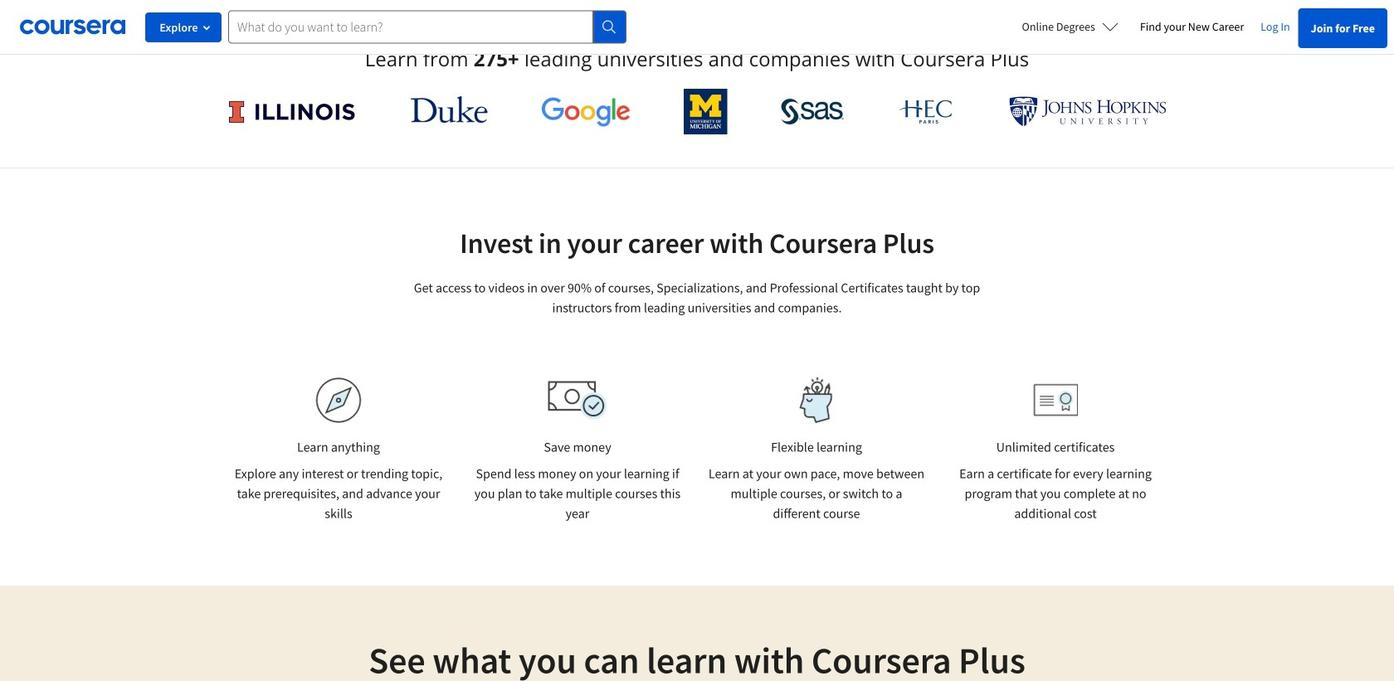 Task type: vqa. For each thing, say whether or not it's contained in the screenshot.
the What you'll learn
no



Task type: locate. For each thing, give the bounding box(es) containing it.
None search field
[[228, 10, 627, 44]]

flexible learning image
[[788, 378, 845, 423]]

university of illinois at urbana-champaign image
[[227, 98, 357, 125]]

learn anything image
[[316, 378, 361, 423]]

hec paris image
[[898, 95, 956, 129]]

unlimited certificates image
[[1033, 384, 1078, 417]]

save money image
[[548, 381, 608, 420]]

sas image
[[781, 98, 844, 125]]

johns hopkins university image
[[1009, 96, 1167, 127]]



Task type: describe. For each thing, give the bounding box(es) containing it.
coursera image
[[20, 13, 125, 40]]

google image
[[541, 96, 631, 127]]

duke university image
[[411, 96, 488, 123]]

What do you want to learn? text field
[[228, 10, 593, 44]]

university of michigan image
[[684, 89, 728, 134]]



